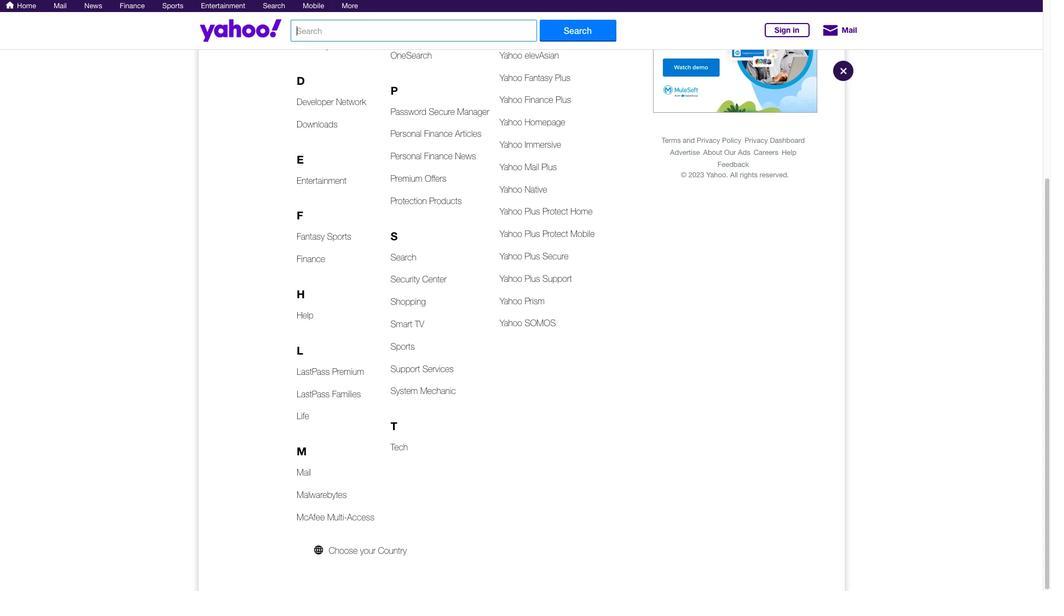 Task type: locate. For each thing, give the bounding box(es) containing it.
1 vertical spatial support
[[391, 364, 420, 374]]

1 horizontal spatial mail link
[[297, 462, 311, 484]]

smart tv
[[391, 319, 424, 329]]

secure up personal finance articles
[[429, 107, 455, 116]]

0 vertical spatial help link
[[782, 148, 797, 157]]

plus down yahoo plus secure link
[[525, 274, 540, 284]]

more
[[342, 2, 358, 10]]

yahoo down y
[[500, 28, 522, 38]]

0 vertical spatial mobile
[[303, 2, 324, 10]]

mail down m
[[297, 468, 311, 478]]

yahoo homepage
[[500, 117, 565, 127]]

premium offers link
[[391, 168, 447, 190]]

mail link for home link
[[54, 2, 67, 10]]

yahoo up the "yahoo native"
[[500, 162, 522, 172]]

yahoo plus support link
[[500, 268, 572, 290]]

1 vertical spatial search link
[[391, 246, 417, 269]]

1 vertical spatial sports
[[327, 232, 351, 242]]

password secure manager
[[391, 107, 489, 116]]

entertainment for entertainment link to the top
[[201, 2, 245, 10]]

mail link right in
[[822, 21, 857, 40]]

1 horizontal spatial help link
[[782, 148, 797, 157]]

help link down dashboard
[[782, 148, 797, 157]]

protect down yahoo plus protect home link
[[543, 229, 568, 239]]

mobile
[[303, 2, 324, 10], [571, 229, 595, 239]]

0 horizontal spatial search
[[263, 2, 285, 10]]

l
[[297, 344, 303, 357]]

elevasian
[[525, 50, 559, 60]]

security center link
[[391, 269, 447, 291]]

smart
[[391, 319, 412, 329]]

yahoo up yahoo plus secure
[[500, 229, 522, 239]]

0 horizontal spatial sports link
[[162, 2, 183, 10]]

finance down yahoo fantasy plus link
[[525, 95, 553, 105]]

1 horizontal spatial home
[[571, 207, 593, 217]]

premium up families
[[332, 367, 364, 377]]

1 vertical spatial search
[[564, 25, 592, 36]]

fantasy down f
[[297, 232, 325, 242]]

0 horizontal spatial help
[[297, 310, 314, 320]]

1 yahoo from the top
[[500, 28, 522, 38]]

0 vertical spatial secure
[[429, 107, 455, 116]]

1 vertical spatial personal
[[391, 151, 422, 161]]

1 vertical spatial lastpass
[[297, 389, 330, 399]]

entertainment
[[201, 2, 245, 10], [297, 176, 347, 185]]

plus
[[555, 73, 571, 83], [556, 95, 571, 105], [542, 162, 557, 172], [525, 207, 540, 217], [525, 229, 540, 239], [525, 251, 540, 261], [525, 274, 540, 284]]

0 horizontal spatial fantasy
[[297, 232, 325, 242]]

personal for personal finance news
[[391, 151, 422, 161]]

0 horizontal spatial finance link
[[120, 2, 145, 10]]

plus up yahoo plus secure
[[525, 229, 540, 239]]

0 horizontal spatial mobile
[[303, 2, 324, 10]]

0 vertical spatial help
[[782, 148, 797, 157]]

1 vertical spatial entertainment
[[297, 176, 347, 185]]

computer optimization link
[[297, 12, 380, 35]]

protect up yahoo plus protect mobile
[[543, 207, 568, 217]]

0 horizontal spatial support
[[391, 364, 420, 374]]

finance right news link
[[120, 2, 145, 10]]

yahoo somos
[[500, 318, 556, 328]]

mail link for the sign in link
[[822, 21, 857, 40]]

p
[[391, 84, 398, 97]]

yahoo for yahoo somos
[[500, 318, 522, 328]]

yahoo for yahoo plus support
[[500, 274, 522, 284]]

2 horizontal spatial sports
[[391, 342, 415, 351]]

secure down the yahoo plus protect mobile link
[[543, 251, 569, 261]]

yahoo inside yahoo plus secure link
[[500, 251, 522, 261]]

premium up protection
[[391, 174, 423, 183]]

secure
[[429, 107, 455, 116], [543, 251, 569, 261]]

0 vertical spatial news
[[84, 2, 102, 10]]

yahoo for yahoo plus secure
[[500, 251, 522, 261]]

search link
[[263, 2, 285, 10], [391, 246, 417, 269]]

1 lastpass from the top
[[297, 367, 330, 377]]

sign
[[775, 25, 791, 34]]

yahoo up yahoo mail plus
[[500, 140, 522, 150]]

yahoo for yahoo fantasy plus
[[500, 73, 522, 83]]

life
[[297, 411, 309, 421]]

1 vertical spatial home
[[571, 207, 593, 217]]

2 protect from the top
[[543, 229, 568, 239]]

privacy
[[697, 136, 720, 145], [745, 136, 768, 145]]

access
[[347, 512, 374, 522]]

mail link down m
[[297, 462, 311, 484]]

personal down password
[[391, 129, 422, 139]]

center
[[422, 275, 447, 284]]

privacy dashboard link
[[745, 136, 805, 145]]

protect for home
[[543, 207, 568, 217]]

yahoo up yahoo immersive
[[500, 117, 522, 127]]

system mechanic
[[391, 386, 456, 396]]

yahoo inside yahoo mail plus link
[[500, 162, 522, 172]]

0 horizontal spatial entertainment link
[[201, 2, 245, 10]]

1 horizontal spatial entertainment
[[297, 176, 347, 185]]

2 horizontal spatial mail link
[[822, 21, 857, 40]]

search
[[263, 2, 285, 10], [564, 25, 592, 36], [391, 252, 417, 262]]

13 yahoo from the top
[[500, 296, 522, 306]]

1 horizontal spatial search
[[391, 252, 417, 262]]

footer
[[653, 135, 817, 180]]

0 vertical spatial entertainment
[[201, 2, 245, 10]]

3 yahoo from the top
[[500, 73, 522, 83]]

10 yahoo from the top
[[500, 229, 522, 239]]

help link
[[782, 148, 797, 157], [297, 304, 314, 327]]

personal up premium offers
[[391, 151, 422, 161]]

advertisement region
[[653, 0, 817, 113]]

1 vertical spatial help link
[[297, 304, 314, 327]]

policy
[[722, 136, 742, 145]]

multi-
[[327, 512, 347, 522]]

currency
[[297, 41, 330, 50]]

0 horizontal spatial secure
[[429, 107, 455, 116]]

yahoo native link
[[500, 178, 547, 201]]

8 yahoo from the top
[[500, 184, 522, 194]]

2 yahoo from the top
[[500, 50, 522, 60]]

1 protect from the top
[[543, 207, 568, 217]]

protect
[[543, 207, 568, 217], [543, 229, 568, 239]]

finance link right news link
[[120, 2, 145, 10]]

yahoo prism link
[[500, 290, 545, 312]]

yahoo for yahoo prism
[[500, 296, 522, 306]]

e
[[297, 153, 304, 166]]

yahoo for yahoo plus protect home
[[500, 207, 522, 217]]

protect inside yahoo plus protect home link
[[543, 207, 568, 217]]

news inside 'navigation'
[[84, 2, 102, 10]]

mail link left news link
[[54, 2, 67, 10]]

1 vertical spatial entertainment link
[[297, 170, 347, 192]]

1 vertical spatial sports link
[[391, 336, 415, 358]]

entertainment link
[[201, 2, 245, 10], [297, 170, 347, 192]]

fantasy down "elevasian"
[[525, 73, 553, 83]]

yahoo somos link
[[500, 312, 556, 335]]

navigation
[[0, 0, 1043, 12]]

0 horizontal spatial privacy
[[697, 136, 720, 145]]

yahoo inside yahoo finance plus link
[[500, 95, 522, 105]]

support services link
[[391, 358, 454, 380]]

privacy up careers link
[[745, 136, 768, 145]]

shopping
[[391, 297, 426, 307]]

lastpass up life
[[297, 389, 330, 399]]

personal
[[391, 129, 422, 139], [391, 151, 422, 161]]

finance link
[[120, 2, 145, 10], [297, 248, 325, 270]]

yahoo down yahoo elevasian link
[[500, 73, 522, 83]]

yahoo up the yahoo prism
[[500, 274, 522, 284]]

0 vertical spatial premium
[[391, 174, 423, 183]]

mail
[[54, 2, 67, 10], [842, 25, 857, 34], [525, 162, 539, 172], [297, 468, 311, 478]]

yahoo left native
[[500, 184, 522, 194]]

lastpass for lastpass families
[[297, 389, 330, 399]]

support up system on the left bottom of page
[[391, 364, 420, 374]]

help link down h on the left
[[297, 304, 314, 327]]

optimization
[[336, 18, 380, 28]]

yahoo inside "yahoo native" link
[[500, 184, 522, 194]]

search up security
[[391, 252, 417, 262]]

0 horizontal spatial mail link
[[54, 2, 67, 10]]

entertainment inside 'navigation'
[[201, 2, 245, 10]]

premium
[[391, 174, 423, 183], [332, 367, 364, 377]]

0 horizontal spatial search link
[[263, 2, 285, 10]]

dashboard
[[770, 136, 805, 145]]

plus down native
[[525, 207, 540, 217]]

yahoo immersive link
[[500, 134, 561, 156]]

yahoo inside 'yahoo bold' link
[[500, 28, 522, 38]]

0 vertical spatial lastpass
[[297, 367, 330, 377]]

1 vertical spatial fantasy
[[297, 232, 325, 242]]

1 horizontal spatial secure
[[543, 251, 569, 261]]

h
[[297, 287, 305, 301]]

1 privacy from the left
[[697, 136, 720, 145]]

0 vertical spatial sports link
[[162, 2, 183, 10]]

0 vertical spatial home
[[17, 2, 36, 10]]

mobile up "computer"
[[303, 2, 324, 10]]

finance inside 'navigation'
[[120, 2, 145, 10]]

yahoo inside yahoo fantasy plus link
[[500, 73, 522, 83]]

home
[[17, 2, 36, 10], [571, 207, 593, 217]]

finance down fantasy sports link
[[297, 254, 325, 264]]

0 vertical spatial search
[[263, 2, 285, 10]]

1 vertical spatial mobile
[[571, 229, 595, 239]]

sign in
[[775, 25, 800, 34]]

our
[[724, 148, 736, 157]]

1 horizontal spatial news
[[455, 151, 476, 161]]

plus down "immersive"
[[542, 162, 557, 172]]

finance for personal finance news
[[424, 151, 453, 161]]

2 personal from the top
[[391, 151, 422, 161]]

1 horizontal spatial premium
[[391, 174, 423, 183]]

lastpass
[[297, 367, 330, 377], [297, 389, 330, 399]]

1 vertical spatial mail link
[[822, 21, 857, 40]]

yahoo up yahoo homepage in the top of the page
[[500, 95, 522, 105]]

search link left mobile link
[[263, 2, 285, 10]]

support up "prism"
[[543, 274, 572, 284]]

1 vertical spatial news
[[455, 151, 476, 161]]

finance down personal finance articles link
[[424, 151, 453, 161]]

11 yahoo from the top
[[500, 251, 522, 261]]

lastpass down l
[[297, 367, 330, 377]]

0 vertical spatial mail link
[[54, 2, 67, 10]]

yahoo inside yahoo plus support link
[[500, 274, 522, 284]]

mcafee multi-access
[[297, 512, 374, 522]]

yahoo inside yahoo plus protect home link
[[500, 207, 522, 217]]

1 horizontal spatial mobile
[[571, 229, 595, 239]]

country
[[378, 546, 407, 556]]

yahoo down yahoo prism link
[[500, 318, 522, 328]]

1 horizontal spatial privacy
[[745, 136, 768, 145]]

yahoo inside 'yahoo immersive' link
[[500, 140, 522, 150]]

search inside 'navigation'
[[263, 2, 285, 10]]

4 yahoo from the top
[[500, 95, 522, 105]]

12 yahoo from the top
[[500, 274, 522, 284]]

0 vertical spatial search link
[[263, 2, 285, 10]]

yahoo inside yahoo homepage link
[[500, 117, 522, 127]]

careers
[[754, 148, 779, 157]]

0 horizontal spatial sports
[[162, 2, 183, 10]]

1 horizontal spatial sports link
[[391, 336, 415, 358]]

yahoo finance plus link
[[500, 89, 571, 111]]

protect inside the yahoo plus protect mobile link
[[543, 229, 568, 239]]

yahoo plus secure
[[500, 251, 569, 261]]

search right bold
[[564, 25, 592, 36]]

7 yahoo from the top
[[500, 162, 522, 172]]

2 lastpass from the top
[[297, 389, 330, 399]]

0 vertical spatial sports
[[162, 2, 183, 10]]

yahoo inside yahoo prism link
[[500, 296, 522, 306]]

9 yahoo from the top
[[500, 207, 522, 217]]

14 yahoo from the top
[[500, 318, 522, 328]]

0 horizontal spatial premium
[[332, 367, 364, 377]]

1 horizontal spatial fantasy
[[525, 73, 553, 83]]

feedback
[[718, 160, 749, 169]]

1 horizontal spatial finance link
[[297, 248, 325, 270]]

1 vertical spatial help
[[297, 310, 314, 320]]

1 horizontal spatial sports
[[327, 232, 351, 242]]

yahoo bold
[[500, 28, 547, 38]]

yahoo for yahoo plus protect mobile
[[500, 229, 522, 239]]

help down h on the left
[[297, 310, 314, 320]]

1 personal from the top
[[391, 129, 422, 139]]

yahoo immersive
[[500, 140, 561, 150]]

help down dashboard
[[782, 148, 797, 157]]

yahoo inside yahoo elevasian link
[[500, 50, 522, 60]]

m
[[297, 445, 307, 458]]

yahoo down "yahoo native" link
[[500, 207, 522, 217]]

0 horizontal spatial news
[[84, 2, 102, 10]]

fantasy
[[525, 73, 553, 83], [297, 232, 325, 242]]

s
[[391, 229, 398, 242]]

1 horizontal spatial support
[[543, 274, 572, 284]]

yahoo left "prism"
[[500, 296, 522, 306]]

finance link down the fantasy sports
[[297, 248, 325, 270]]

0 vertical spatial support
[[543, 274, 572, 284]]

5 yahoo from the top
[[500, 117, 522, 127]]

Search text field
[[291, 20, 537, 42]]

mail left news link
[[54, 2, 67, 10]]

0 vertical spatial personal
[[391, 129, 422, 139]]

1 vertical spatial protect
[[543, 229, 568, 239]]

yahoo plus protect mobile
[[500, 229, 595, 239]]

search left mobile link
[[263, 2, 285, 10]]

bold
[[525, 28, 547, 38]]

mobile down yahoo plus protect home link
[[571, 229, 595, 239]]

2 horizontal spatial search
[[564, 25, 592, 36]]

support services
[[391, 364, 454, 374]]

yahoo inside yahoo somos link
[[500, 318, 522, 328]]

search link up security
[[391, 246, 417, 269]]

yahoo down 'yahoo bold' link
[[500, 50, 522, 60]]

news
[[84, 2, 102, 10], [455, 151, 476, 161]]

1 horizontal spatial entertainment link
[[297, 170, 347, 192]]

finance for yahoo finance plus
[[525, 95, 553, 105]]

0 horizontal spatial help link
[[297, 304, 314, 327]]

1 horizontal spatial help
[[782, 148, 797, 157]]

2 vertical spatial sports
[[391, 342, 415, 351]]

privacy up the about
[[697, 136, 720, 145]]

yahoo up yahoo plus support
[[500, 251, 522, 261]]

6 yahoo from the top
[[500, 140, 522, 150]]

all
[[730, 171, 738, 179]]

0 horizontal spatial entertainment
[[201, 2, 245, 10]]

0 vertical spatial protect
[[543, 207, 568, 217]]

about our ads link
[[703, 148, 751, 157]]

0 vertical spatial fantasy
[[525, 73, 553, 83]]

2 privacy from the left
[[745, 136, 768, 145]]

finance down password secure manager link at the top
[[424, 129, 453, 139]]



Task type: vqa. For each thing, say whether or not it's contained in the screenshot.
New! search box
no



Task type: describe. For each thing, give the bounding box(es) containing it.
help inside terms and privacy policy privacy dashboard advertise about our ads careers help feedback © 2023 yahoo. all rights reserved.
[[782, 148, 797, 157]]

footer containing terms
[[653, 135, 817, 180]]

advertise
[[670, 148, 700, 157]]

about
[[703, 148, 722, 157]]

mail right in
[[842, 25, 857, 34]]

plus down "elevasian"
[[555, 73, 571, 83]]

choose your country
[[329, 546, 407, 556]]

lastpass premium
[[297, 367, 364, 377]]

in
[[793, 25, 800, 34]]

system mechanic link
[[391, 380, 456, 403]]

0 vertical spatial finance link
[[120, 2, 145, 10]]

converter
[[332, 41, 368, 50]]

sports inside 'navigation'
[[162, 2, 183, 10]]

more link
[[342, 2, 358, 10]]

feedback link
[[718, 160, 749, 169]]

currency converter
[[297, 41, 368, 50]]

your
[[360, 546, 376, 556]]

navigation containing home
[[0, 0, 1043, 12]]

yahoo prism
[[500, 296, 545, 306]]

personal finance articles link
[[391, 123, 482, 145]]

d
[[297, 74, 305, 87]]

search button
[[540, 20, 616, 42]]

mcafee
[[297, 512, 325, 522]]

families
[[332, 389, 361, 399]]

personal finance news
[[391, 151, 476, 161]]

protect for mobile
[[543, 229, 568, 239]]

yahoo for yahoo immersive
[[500, 140, 522, 150]]

prism
[[525, 296, 545, 306]]

careers link
[[754, 148, 779, 157]]

©
[[681, 171, 687, 179]]

shopping link
[[391, 291, 426, 313]]

fantasy sports
[[297, 232, 351, 242]]

sign in link
[[765, 23, 810, 37]]

mobile inside the yahoo plus protect mobile link
[[571, 229, 595, 239]]

yahoo elevasian link
[[500, 44, 559, 67]]

1 vertical spatial premium
[[332, 367, 364, 377]]

search inside button
[[564, 25, 592, 36]]

mobile link
[[303, 2, 324, 10]]

home link
[[5, 0, 36, 12]]

yahoo native
[[500, 184, 547, 194]]

yahoo fantasy plus
[[500, 73, 571, 83]]

2023
[[689, 171, 705, 179]]

1 vertical spatial finance link
[[297, 248, 325, 270]]

password secure manager link
[[391, 101, 489, 123]]

yahoo for yahoo bold
[[500, 28, 522, 38]]

yahoo plus protect home
[[500, 207, 593, 217]]

plus up yahoo plus support
[[525, 251, 540, 261]]

password
[[391, 107, 426, 116]]

computer optimization
[[297, 18, 380, 28]]

privacy policy link
[[697, 136, 742, 145]]

0 horizontal spatial home
[[17, 2, 36, 10]]

entertainment for right entertainment link
[[297, 176, 347, 185]]

developer network link
[[297, 91, 366, 113]]

lastpass families
[[297, 389, 361, 399]]

mail down 'yahoo immersive' link
[[525, 162, 539, 172]]

terms
[[662, 136, 681, 145]]

1 horizontal spatial search link
[[391, 246, 417, 269]]

yahoo fantasy plus link
[[500, 67, 571, 89]]

yahoo mail plus
[[500, 162, 557, 172]]

yahoo for yahoo native
[[500, 184, 522, 194]]

security
[[391, 275, 420, 284]]

tech link
[[391, 437, 408, 459]]

personal finance news link
[[391, 145, 476, 168]]

yahoo for yahoo finance plus
[[500, 95, 522, 105]]

ads
[[738, 148, 751, 157]]

tech
[[391, 443, 408, 452]]

finance for personal finance articles
[[424, 129, 453, 139]]

downloads link
[[297, 113, 338, 136]]

yahoo mail plus link
[[500, 156, 557, 178]]

yahoo plus support
[[500, 274, 572, 284]]

choose your country link
[[329, 546, 407, 556]]

mail inside 'navigation'
[[54, 2, 67, 10]]

lastpass premium link
[[297, 361, 364, 383]]

yahoo for yahoo mail plus
[[500, 162, 522, 172]]

network
[[336, 97, 366, 107]]

yahoo plus protect home link
[[500, 201, 593, 223]]

1 vertical spatial secure
[[543, 251, 569, 261]]

mcafee multi-access link
[[297, 506, 374, 529]]

t
[[391, 420, 397, 433]]

yahoo finance plus
[[500, 95, 571, 105]]

mechanic
[[420, 386, 456, 396]]

rights
[[740, 171, 758, 179]]

mobile inside 'navigation'
[[303, 2, 324, 10]]

o
[[391, 27, 399, 40]]

personal for personal finance articles
[[391, 129, 422, 139]]

onesearch link
[[391, 44, 432, 67]]

smart tv link
[[391, 313, 424, 336]]

computer
[[297, 18, 333, 28]]

yahoo for yahoo homepage
[[500, 117, 522, 127]]

tv
[[415, 319, 424, 329]]

reserved.
[[760, 171, 789, 179]]

onesearch
[[391, 50, 432, 60]]

protection products link
[[391, 190, 462, 212]]

y
[[500, 5, 507, 18]]

lastpass for lastpass premium
[[297, 367, 330, 377]]

security center
[[391, 275, 447, 284]]

native
[[525, 184, 547, 194]]

articles
[[455, 129, 482, 139]]

immersive
[[525, 140, 561, 150]]

choose
[[329, 546, 358, 556]]

2 vertical spatial search
[[391, 252, 417, 262]]

protection
[[391, 196, 427, 206]]

system
[[391, 386, 418, 396]]

developer network
[[297, 97, 366, 107]]

and
[[683, 136, 695, 145]]

protection products
[[391, 196, 462, 206]]

2 vertical spatial mail link
[[297, 462, 311, 484]]

life link
[[297, 405, 309, 428]]

yahoo for yahoo elevasian
[[500, 50, 522, 60]]

malwarebytes link
[[297, 484, 347, 506]]

fantasy sports link
[[297, 226, 351, 248]]

personal finance articles
[[391, 129, 482, 139]]

plus up homepage
[[556, 95, 571, 105]]

0 vertical spatial entertainment link
[[201, 2, 245, 10]]

yahoo bold link
[[500, 22, 547, 44]]

somos
[[525, 318, 556, 328]]

products
[[429, 196, 462, 206]]



